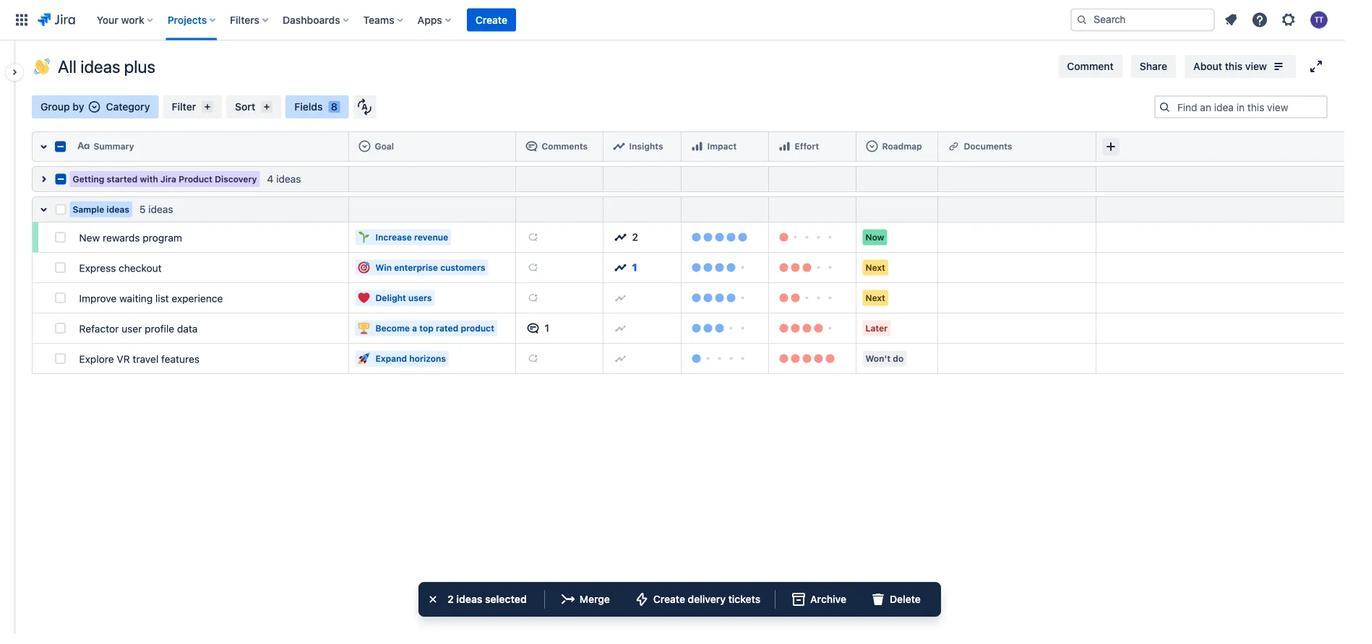 Task type: vqa. For each thing, say whether or not it's contained in the screenshot.
define goals
no



Task type: describe. For each thing, give the bounding box(es) containing it.
explore
[[79, 353, 114, 365]]

roadmap
[[882, 141, 922, 151]]

delete
[[890, 594, 921, 606]]

archive button
[[782, 588, 855, 612]]

impact
[[707, 141, 737, 151]]

won't
[[866, 354, 891, 364]]

comment
[[1067, 60, 1114, 72]]

insights image
[[615, 262, 626, 274]]

waiting
[[119, 293, 153, 305]]

collapse all image
[[35, 138, 52, 155]]

goal image
[[359, 141, 370, 152]]

explore vr travel features
[[79, 353, 200, 365]]

impact button
[[687, 135, 763, 158]]

your work
[[97, 14, 144, 26]]

sample ideas
[[73, 205, 129, 215]]

category
[[106, 101, 150, 113]]

search image
[[1076, 14, 1088, 26]]

effort
[[795, 141, 819, 151]]

notifications image
[[1222, 11, 1240, 29]]

increase
[[376, 232, 412, 243]]

settings image
[[1280, 11, 1298, 29]]

next for express checkout
[[866, 263, 885, 273]]

experience
[[172, 293, 223, 305]]

summary button
[[73, 135, 343, 158]]

expand
[[376, 354, 407, 364]]

tickets
[[728, 594, 761, 606]]

all ideas plus
[[58, 56, 155, 77]]

list
[[155, 293, 169, 305]]

sort button
[[226, 95, 281, 119]]

increase revenue
[[376, 232, 448, 243]]

by
[[73, 101, 84, 113]]

teams
[[363, 14, 394, 26]]

1 for insights image
[[632, 262, 637, 274]]

win enterprise customers
[[376, 263, 485, 273]]

autosave is enabled image
[[357, 98, 372, 116]]

expand horizons
[[376, 354, 446, 364]]

win
[[376, 263, 392, 273]]

your
[[97, 14, 118, 26]]

top
[[419, 323, 434, 334]]

roadmap button
[[862, 135, 932, 158]]

selected
[[485, 594, 527, 606]]

:rocket: image
[[358, 353, 370, 365]]

fields
[[294, 101, 323, 113]]

product
[[461, 323, 494, 334]]

checkout
[[119, 262, 162, 274]]

close image
[[424, 591, 442, 609]]

primary element
[[9, 0, 1071, 40]]

create delivery tickets button
[[624, 588, 769, 612]]

group
[[40, 101, 70, 113]]

view
[[1245, 60, 1267, 72]]

improve waiting list experience
[[79, 293, 223, 305]]

plus
[[124, 56, 155, 77]]

improve
[[79, 293, 117, 305]]

become a top rated product
[[376, 323, 494, 334]]

about this view button
[[1185, 55, 1296, 78]]

hyperlink image
[[948, 141, 960, 152]]

projects button
[[163, 8, 221, 31]]

refactor
[[79, 323, 119, 335]]

share button
[[1131, 55, 1176, 78]]

banner containing your work
[[0, 0, 1345, 40]]

:heart: image
[[358, 292, 370, 304]]

merge button
[[551, 588, 619, 612]]

show description image
[[1270, 58, 1287, 75]]

comments image
[[527, 323, 539, 334]]

projects
[[168, 14, 207, 26]]

Search field
[[1071, 8, 1215, 31]]

5
[[139, 203, 146, 215]]

delivery
[[688, 594, 726, 606]]

next for improve waiting list experience
[[866, 293, 885, 303]]

current project sidebar image
[[0, 58, 32, 87]]

merge
[[580, 594, 610, 606]]

profile
[[145, 323, 174, 335]]

:rocket: image
[[358, 353, 370, 365]]

Find an idea in this view field
[[1173, 97, 1326, 117]]

create delivery tickets image
[[633, 591, 650, 609]]



Task type: locate. For each thing, give the bounding box(es) containing it.
:heart: image
[[358, 292, 370, 304]]

horizons
[[409, 354, 446, 364]]

customers
[[440, 263, 485, 273]]

insights image
[[613, 141, 625, 152]]

rated
[[436, 323, 459, 334]]

next
[[866, 263, 885, 273], [866, 293, 885, 303]]

8
[[331, 101, 338, 113]]

impact image
[[691, 141, 703, 152]]

2 right insights icon at the top
[[632, 231, 638, 243]]

enterprise
[[394, 263, 438, 273]]

0 horizontal spatial create
[[476, 14, 507, 26]]

:wave: image
[[34, 59, 50, 74]]

jira
[[160, 174, 176, 184], [160, 174, 176, 184]]

create right apps dropdown button
[[476, 14, 507, 26]]

1 vertical spatial 1 button
[[522, 317, 597, 340]]

won't do
[[866, 354, 904, 364]]

create for create
[[476, 14, 507, 26]]

1 for comments icon
[[545, 322, 549, 334]]

insights image
[[615, 232, 626, 243]]

goal button
[[355, 135, 510, 158]]

:trophy: image
[[358, 323, 370, 334], [358, 323, 370, 334]]

1 right comments icon
[[545, 322, 549, 334]]

delete image
[[870, 591, 887, 609]]

insights button
[[609, 135, 676, 158]]

apps
[[418, 14, 442, 26]]

a
[[412, 323, 417, 334]]

teams button
[[359, 8, 409, 31]]

insights
[[629, 141, 663, 151]]

2 button
[[609, 226, 676, 249]]

later
[[866, 323, 888, 334]]

roadmap image
[[866, 141, 878, 152]]

1 vertical spatial next
[[866, 293, 885, 303]]

delight
[[376, 293, 406, 303]]

create delivery tickets
[[653, 594, 761, 606]]

comment button
[[1059, 55, 1123, 78]]

1
[[632, 262, 637, 274], [545, 322, 549, 334]]

goal
[[375, 141, 394, 151]]

2 next from the top
[[866, 293, 885, 303]]

filters
[[230, 14, 260, 26]]

1 vertical spatial 2
[[448, 594, 454, 606]]

program
[[143, 232, 182, 244]]

expand image
[[1308, 58, 1325, 75]]

share
[[1140, 60, 1168, 72]]

sort
[[235, 101, 255, 113]]

jira image
[[38, 11, 75, 29], [38, 11, 75, 29]]

1 vertical spatial create
[[653, 594, 685, 606]]

1 horizontal spatial 2
[[632, 231, 638, 243]]

revenue
[[414, 232, 448, 243]]

comments
[[542, 141, 588, 151]]

0 vertical spatial 1
[[632, 262, 637, 274]]

effort button
[[775, 135, 850, 158]]

single select dropdown image
[[89, 101, 100, 113]]

merge image
[[559, 591, 577, 609]]

create for create delivery tickets
[[653, 594, 685, 606]]

group by
[[40, 101, 84, 113]]

features
[[161, 353, 200, 365]]

refactor user profile data
[[79, 323, 198, 335]]

express checkout
[[79, 262, 162, 274]]

1 right insights image
[[632, 262, 637, 274]]

started
[[107, 174, 138, 184], [107, 174, 138, 184]]

add image
[[527, 232, 539, 243], [527, 262, 539, 274], [527, 262, 539, 274], [527, 292, 539, 304], [527, 292, 539, 304], [615, 292, 626, 304], [527, 353, 539, 365]]

create button
[[467, 8, 516, 31]]

work
[[121, 14, 144, 26]]

archive
[[810, 594, 846, 606]]

create inside primary element
[[476, 14, 507, 26]]

1 horizontal spatial 1
[[632, 262, 637, 274]]

vr
[[117, 353, 130, 365]]

0 vertical spatial 2
[[632, 231, 638, 243]]

archive image
[[790, 591, 808, 609]]

dashboards button
[[278, 8, 355, 31]]

summary image
[[78, 141, 89, 152]]

2 right "close" icon
[[448, 594, 454, 606]]

this
[[1225, 60, 1243, 72]]

1 vertical spatial 1
[[545, 322, 549, 334]]

effort image
[[779, 141, 790, 152]]

next down now
[[866, 263, 885, 273]]

filters button
[[226, 8, 274, 31]]

next up "later"
[[866, 293, 885, 303]]

add image
[[527, 232, 539, 243], [615, 323, 626, 334], [527, 353, 539, 365], [615, 353, 626, 365]]

your profile and settings image
[[1311, 11, 1328, 29]]

travel
[[133, 353, 159, 365]]

banner
[[0, 0, 1345, 40]]

0 horizontal spatial 2
[[448, 594, 454, 606]]

product
[[179, 174, 212, 184], [179, 174, 212, 184]]

filter button
[[163, 95, 222, 119]]

ideas
[[80, 56, 120, 77], [276, 173, 301, 185], [276, 173, 301, 185], [148, 203, 173, 215], [107, 205, 129, 215], [456, 594, 482, 606]]

your work button
[[92, 8, 159, 31]]

comments image
[[526, 141, 537, 152]]

summary
[[94, 141, 134, 151]]

4
[[267, 173, 274, 185], [267, 173, 274, 185]]

:dart: image
[[358, 262, 370, 274], [358, 262, 370, 274]]

create
[[476, 14, 507, 26], [653, 594, 685, 606]]

do
[[893, 354, 904, 364]]

2 for 2
[[632, 231, 638, 243]]

new rewards program
[[79, 232, 182, 244]]

about this view
[[1194, 60, 1267, 72]]

getting
[[73, 174, 104, 184], [73, 174, 104, 184]]

:wave: image
[[34, 59, 50, 74]]

users
[[408, 293, 432, 303]]

documents button
[[944, 135, 1090, 158]]

cell
[[349, 166, 516, 192], [349, 166, 516, 192], [516, 166, 604, 192], [516, 166, 604, 192], [857, 166, 938, 192], [938, 166, 1097, 192], [938, 166, 1097, 192], [1097, 166, 1277, 192], [1097, 223, 1277, 253], [938, 253, 1097, 283], [1097, 253, 1277, 283], [938, 283, 1097, 314], [1097, 283, 1277, 314], [938, 314, 1097, 344], [1097, 314, 1277, 344], [938, 344, 1097, 374], [1097, 344, 1277, 374]]

help image
[[1251, 11, 1269, 29]]

become
[[376, 323, 410, 334]]

polaris common.ui.field config.add.add more.icon image
[[1102, 138, 1120, 155]]

new
[[79, 232, 100, 244]]

1 next from the top
[[866, 263, 885, 273]]

2 for 2 ideas selected
[[448, 594, 454, 606]]

rewards
[[103, 232, 140, 244]]

now
[[866, 232, 884, 243]]

2 inside 2 button
[[632, 231, 638, 243]]

1 button
[[609, 256, 676, 279], [522, 317, 597, 340]]

5 ideas
[[139, 203, 173, 215]]

create right create delivery tickets icon
[[653, 594, 685, 606]]

data
[[177, 323, 198, 335]]

2 ideas selected
[[448, 594, 527, 606]]

0 horizontal spatial 1
[[545, 322, 549, 334]]

0 horizontal spatial 1 button
[[522, 317, 597, 340]]

user
[[122, 323, 142, 335]]

1 horizontal spatial 1 button
[[609, 256, 676, 279]]

0 vertical spatial next
[[866, 263, 885, 273]]

dashboards
[[283, 14, 340, 26]]

comments button
[[522, 135, 597, 158]]

apps button
[[413, 8, 457, 31]]

0 vertical spatial create
[[476, 14, 507, 26]]

discovery
[[215, 174, 257, 184], [215, 174, 257, 184]]

about
[[1194, 60, 1222, 72]]

1 horizontal spatial create
[[653, 594, 685, 606]]

express
[[79, 262, 116, 274]]

2
[[632, 231, 638, 243], [448, 594, 454, 606]]

delight users
[[376, 293, 432, 303]]

documents
[[964, 141, 1012, 151]]

:seedling: image
[[358, 232, 370, 243], [358, 232, 370, 243]]

appswitcher icon image
[[13, 11, 30, 29]]

all
[[58, 56, 77, 77]]

0 vertical spatial 1 button
[[609, 256, 676, 279]]



